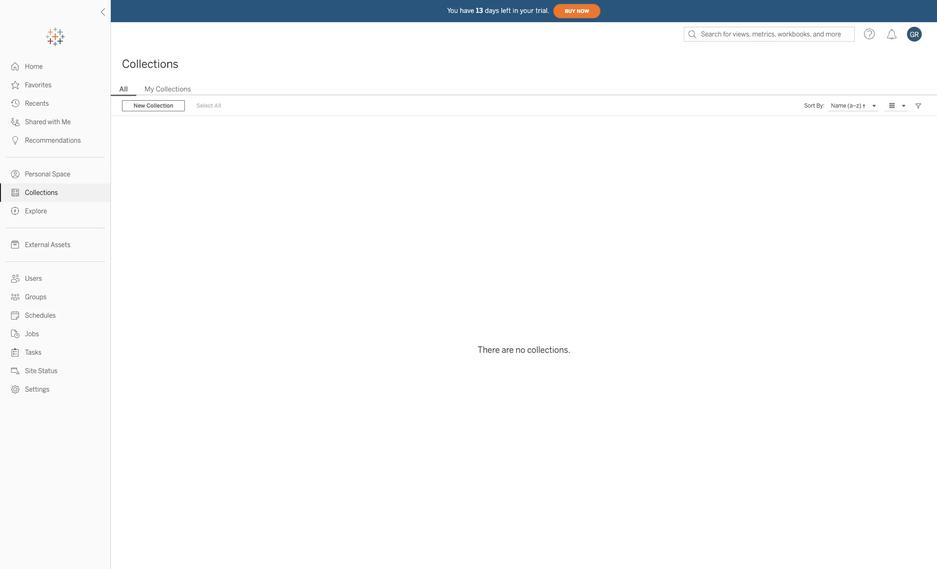 Task type: describe. For each thing, give the bounding box(es) containing it.
home link
[[0, 57, 111, 76]]

new collection button
[[122, 100, 185, 111]]

groups
[[25, 294, 47, 301]]

all inside button
[[214, 103, 221, 109]]

by text only_f5he34f image for external assets
[[11, 241, 19, 249]]

there
[[478, 345, 500, 355]]

explore
[[25, 208, 47, 215]]

you have 13 days left in your trial.
[[448, 7, 550, 15]]

collections inside sub-spaces tab list
[[156, 85, 191, 93]]

shared
[[25, 118, 46, 126]]

name (a–z) button
[[828, 100, 879, 111]]

select all button
[[190, 100, 227, 111]]

schedules link
[[0, 307, 111, 325]]

groups link
[[0, 288, 111, 307]]

site status link
[[0, 362, 111, 381]]

tasks link
[[0, 344, 111, 362]]

site status
[[25, 368, 58, 375]]

external assets link
[[0, 236, 111, 254]]

recents link
[[0, 94, 111, 113]]

explore link
[[0, 202, 111, 221]]

site
[[25, 368, 37, 375]]

with
[[48, 118, 60, 126]]

recommendations
[[25, 137, 81, 145]]

main navigation. press the up and down arrow keys to access links. element
[[0, 57, 111, 399]]

there are no collections.
[[478, 345, 571, 355]]

by text only_f5he34f image for recommendations
[[11, 136, 19, 145]]

jobs
[[25, 331, 39, 338]]

by text only_f5he34f image for recents
[[11, 99, 19, 108]]

now
[[577, 8, 590, 14]]

your
[[520, 7, 534, 15]]

(a–z)
[[848, 102, 862, 109]]

jobs link
[[0, 325, 111, 344]]

trial.
[[536, 7, 550, 15]]

by text only_f5he34f image for site status
[[11, 367, 19, 375]]

by:
[[817, 103, 825, 109]]

shared with me
[[25, 118, 71, 126]]

new collection
[[134, 103, 173, 109]]

users
[[25, 275, 42, 283]]

select all
[[196, 103, 221, 109]]

by text only_f5he34f image for schedules
[[11, 312, 19, 320]]

schedules
[[25, 312, 56, 320]]

navigation containing all
[[111, 82, 938, 96]]

collections.
[[528, 345, 571, 355]]

favorites
[[25, 81, 52, 89]]

0 vertical spatial collections
[[122, 57, 179, 71]]

collection
[[147, 103, 173, 109]]

personal space
[[25, 171, 70, 178]]

favorites link
[[0, 76, 111, 94]]



Task type: locate. For each thing, give the bounding box(es) containing it.
navigation panel element
[[0, 28, 111, 399]]

by text only_f5he34f image left recommendations
[[11, 136, 19, 145]]

13
[[476, 7, 483, 15]]

by text only_f5he34f image inside "personal space" 'link'
[[11, 170, 19, 178]]

1 vertical spatial all
[[214, 103, 221, 109]]

by text only_f5he34f image inside users link
[[11, 275, 19, 283]]

by text only_f5he34f image for shared with me
[[11, 118, 19, 126]]

by text only_f5he34f image left favorites
[[11, 81, 19, 89]]

by text only_f5he34f image left the "jobs"
[[11, 330, 19, 338]]

by text only_f5he34f image for settings
[[11, 386, 19, 394]]

3 by text only_f5he34f image from the top
[[11, 136, 19, 145]]

3 by text only_f5he34f image from the top
[[11, 189, 19, 197]]

personal
[[25, 171, 51, 178]]

9 by text only_f5he34f image from the top
[[11, 367, 19, 375]]

by text only_f5he34f image left users
[[11, 275, 19, 283]]

by text only_f5he34f image for users
[[11, 275, 19, 283]]

1 by text only_f5he34f image from the top
[[11, 81, 19, 89]]

by text only_f5he34f image left settings
[[11, 386, 19, 394]]

all left my
[[119, 85, 128, 93]]

1 vertical spatial collections
[[156, 85, 191, 93]]

by text only_f5he34f image
[[11, 62, 19, 71], [11, 99, 19, 108], [11, 189, 19, 197], [11, 293, 19, 301], [11, 330, 19, 338], [11, 349, 19, 357]]

shared with me link
[[0, 113, 111, 131]]

by text only_f5he34f image up explore 'link'
[[11, 189, 19, 197]]

4 by text only_f5he34f image from the top
[[11, 170, 19, 178]]

by text only_f5he34f image left "site" on the left of page
[[11, 367, 19, 375]]

by text only_f5he34f image left explore
[[11, 207, 19, 215]]

by text only_f5he34f image inside schedules link
[[11, 312, 19, 320]]

6 by text only_f5he34f image from the top
[[11, 349, 19, 357]]

you
[[448, 7, 458, 15]]

8 by text only_f5he34f image from the top
[[11, 312, 19, 320]]

collections inside collections 'link'
[[25, 189, 58, 197]]

recents
[[25, 100, 49, 108]]

have
[[460, 7, 475, 15]]

2 by text only_f5he34f image from the top
[[11, 99, 19, 108]]

collections down 'personal'
[[25, 189, 58, 197]]

my collections
[[145, 85, 191, 93]]

sort by:
[[805, 103, 825, 109]]

navigation
[[111, 82, 938, 96]]

1 by text only_f5he34f image from the top
[[11, 62, 19, 71]]

new
[[134, 103, 145, 109]]

by text only_f5he34f image left home
[[11, 62, 19, 71]]

are
[[502, 345, 514, 355]]

7 by text only_f5he34f image from the top
[[11, 275, 19, 283]]

by text only_f5he34f image inside favorites link
[[11, 81, 19, 89]]

6 by text only_f5he34f image from the top
[[11, 241, 19, 249]]

in
[[513, 7, 519, 15]]

by text only_f5he34f image inside "site status" link
[[11, 367, 19, 375]]

by text only_f5he34f image inside "settings" link
[[11, 386, 19, 394]]

4 by text only_f5he34f image from the top
[[11, 293, 19, 301]]

name
[[832, 102, 847, 109]]

assets
[[51, 241, 70, 249]]

my
[[145, 85, 154, 93]]

by text only_f5he34f image inside explore 'link'
[[11, 207, 19, 215]]

by text only_f5he34f image inside collections 'link'
[[11, 189, 19, 197]]

all
[[119, 85, 128, 93], [214, 103, 221, 109]]

days
[[485, 7, 499, 15]]

by text only_f5he34f image left 'personal'
[[11, 170, 19, 178]]

by text only_f5he34f image inside tasks link
[[11, 349, 19, 357]]

by text only_f5he34f image left groups
[[11, 293, 19, 301]]

5 by text only_f5he34f image from the top
[[11, 330, 19, 338]]

by text only_f5he34f image inside the jobs link
[[11, 330, 19, 338]]

collections
[[122, 57, 179, 71], [156, 85, 191, 93], [25, 189, 58, 197]]

5 by text only_f5he34f image from the top
[[11, 207, 19, 215]]

by text only_f5he34f image inside "home" link
[[11, 62, 19, 71]]

by text only_f5he34f image inside recents link
[[11, 99, 19, 108]]

me
[[62, 118, 71, 126]]

0 horizontal spatial all
[[119, 85, 128, 93]]

select
[[196, 103, 213, 109]]

name (a–z)
[[832, 102, 862, 109]]

tasks
[[25, 349, 42, 357]]

settings
[[25, 386, 50, 394]]

2 by text only_f5he34f image from the top
[[11, 118, 19, 126]]

collections up my
[[122, 57, 179, 71]]

by text only_f5he34f image left external
[[11, 241, 19, 249]]

by text only_f5he34f image left recents
[[11, 99, 19, 108]]

external assets
[[25, 241, 70, 249]]

10 by text only_f5he34f image from the top
[[11, 386, 19, 394]]

by text only_f5he34f image inside 'external assets' link
[[11, 241, 19, 249]]

Search for views, metrics, workbooks, and more text field
[[684, 27, 855, 42]]

personal space link
[[0, 165, 111, 184]]

settings link
[[0, 381, 111, 399]]

sort
[[805, 103, 816, 109]]

collections link
[[0, 184, 111, 202]]

1 horizontal spatial all
[[214, 103, 221, 109]]

by text only_f5he34f image for jobs
[[11, 330, 19, 338]]

external
[[25, 241, 49, 249]]

buy now
[[565, 8, 590, 14]]

collections main content
[[111, 46, 938, 570]]

recommendations link
[[0, 131, 111, 150]]

collections up collection
[[156, 85, 191, 93]]

space
[[52, 171, 70, 178]]

by text only_f5he34f image for personal space
[[11, 170, 19, 178]]

grid view image
[[889, 102, 897, 110]]

sub-spaces tab list
[[111, 84, 938, 96]]

no
[[516, 345, 526, 355]]

by text only_f5he34f image for home
[[11, 62, 19, 71]]

home
[[25, 63, 43, 71]]

buy
[[565, 8, 576, 14]]

2 vertical spatial collections
[[25, 189, 58, 197]]

by text only_f5he34f image for groups
[[11, 293, 19, 301]]

all inside sub-spaces tab list
[[119, 85, 128, 93]]

by text only_f5he34f image for explore
[[11, 207, 19, 215]]

buy now button
[[554, 4, 601, 18]]

by text only_f5he34f image
[[11, 81, 19, 89], [11, 118, 19, 126], [11, 136, 19, 145], [11, 170, 19, 178], [11, 207, 19, 215], [11, 241, 19, 249], [11, 275, 19, 283], [11, 312, 19, 320], [11, 367, 19, 375], [11, 386, 19, 394]]

by text only_f5he34f image left the tasks
[[11, 349, 19, 357]]

left
[[501, 7, 511, 15]]

status
[[38, 368, 58, 375]]

by text only_f5he34f image inside recommendations link
[[11, 136, 19, 145]]

by text only_f5he34f image inside groups link
[[11, 293, 19, 301]]

users link
[[0, 270, 111, 288]]

by text only_f5he34f image for tasks
[[11, 349, 19, 357]]

all right select
[[214, 103, 221, 109]]

by text only_f5he34f image left shared
[[11, 118, 19, 126]]

by text only_f5he34f image for favorites
[[11, 81, 19, 89]]

by text only_f5he34f image for collections
[[11, 189, 19, 197]]

by text only_f5he34f image left "schedules"
[[11, 312, 19, 320]]

0 vertical spatial all
[[119, 85, 128, 93]]

by text only_f5he34f image inside shared with me link
[[11, 118, 19, 126]]



Task type: vqa. For each thing, say whether or not it's contained in the screenshot.
right 9
no



